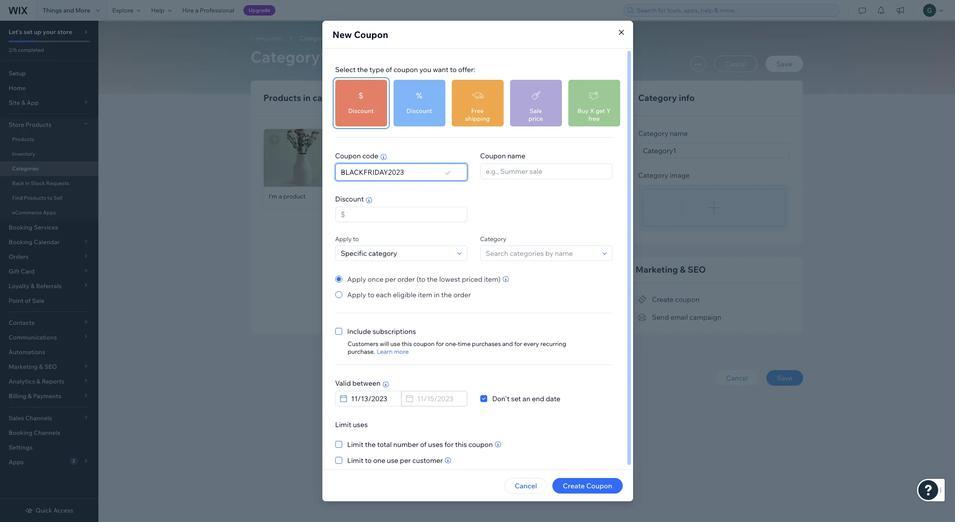 Task type: vqa. For each thing, say whether or not it's contained in the screenshot.
site.
no



Task type: describe. For each thing, give the bounding box(es) containing it.
store products
[[9, 121, 51, 129]]

the down lowest
[[441, 290, 452, 299]]

2 i'm from the left
[[355, 193, 363, 200]]

category up item)
[[480, 235, 506, 243]]

0 vertical spatial category1
[[300, 35, 329, 42]]

completed
[[18, 47, 44, 53]]

upgrade button
[[243, 5, 275, 16]]

the right "(to"
[[427, 275, 438, 284]]

automations
[[9, 348, 45, 356]]

eligible
[[393, 290, 416, 299]]

booking for booking channels
[[9, 429, 32, 437]]

category name
[[638, 129, 688, 138]]

discount for $
[[348, 107, 374, 115]]

quick access button
[[25, 507, 73, 515]]

promote coupon image
[[638, 296, 647, 304]]

time
[[458, 340, 471, 348]]

don't
[[492, 395, 510, 403]]

one-
[[445, 340, 458, 348]]

Choose one field
[[338, 246, 455, 261]]

1 vertical spatial save button
[[767, 370, 803, 386]]

hire a professional link
[[177, 0, 240, 21]]

of inside sidebar element
[[25, 297, 31, 305]]

learn more
[[377, 348, 409, 356]]

upgrade
[[249, 7, 270, 13]]

price
[[529, 115, 543, 123]]

stock
[[31, 180, 45, 186]]

end
[[532, 395, 544, 403]]

the inside option
[[365, 440, 376, 449]]

2 vertical spatial cancel
[[515, 482, 537, 490]]

include
[[347, 327, 371, 336]]

purchases
[[472, 340, 501, 348]]

find
[[12, 195, 23, 201]]

point
[[9, 297, 23, 305]]

item)
[[484, 275, 501, 284]]

save for top the save button
[[777, 60, 792, 68]]

date
[[546, 395, 560, 403]]

limit for limit the total number of uses for this coupon
[[347, 440, 363, 449]]

for inside option
[[445, 440, 454, 449]]

limit the total number of uses for this coupon
[[347, 440, 493, 449]]

0 vertical spatial uses
[[353, 420, 368, 429]]

quick
[[36, 507, 52, 515]]

Include subscriptions checkbox
[[335, 326, 416, 337]]

apply once per order (to the lowest priced item)
[[347, 275, 501, 284]]

products for add products
[[570, 94, 599, 102]]

create for create coupon
[[652, 295, 674, 304]]

use inside customers will use this coupon for one-time purchases and for every recurring purchase.
[[390, 340, 400, 348]]

2 horizontal spatial a
[[365, 193, 368, 200]]

each
[[376, 290, 391, 299]]

0 vertical spatial and
[[63, 6, 74, 14]]

customer
[[412, 456, 443, 465]]

apps
[[43, 209, 56, 216]]

sale inside sidebar element
[[32, 297, 44, 305]]

create coupon
[[652, 295, 700, 304]]

things
[[43, 6, 62, 14]]

(to
[[417, 275, 425, 284]]

1 i'm a product from the left
[[269, 193, 306, 200]]

setup link
[[0, 66, 98, 81]]

don't set an end date
[[492, 395, 560, 403]]

of inside option
[[420, 440, 427, 449]]

2/6 completed
[[9, 47, 44, 53]]

%
[[416, 90, 422, 100]]

category info
[[638, 92, 695, 103]]

1 vertical spatial cancel
[[726, 374, 748, 382]]

categories link inside the category1 form
[[246, 34, 286, 43]]

recurring
[[541, 340, 566, 348]]

learn
[[377, 348, 393, 356]]

to for limit to one use per customer
[[365, 456, 372, 465]]

item
[[418, 290, 432, 299]]

things and more
[[43, 6, 90, 14]]

coupon name
[[480, 152, 526, 160]]

0 horizontal spatial $
[[341, 210, 345, 219]]

free
[[588, 115, 600, 123]]

category1 form
[[98, 21, 955, 522]]

Category name text field
[[638, 143, 790, 158]]

create for create coupon
[[563, 482, 585, 490]]

more
[[394, 348, 409, 356]]

1 horizontal spatial a
[[279, 193, 282, 200]]

more
[[75, 6, 90, 14]]

number
[[393, 440, 419, 449]]

limit uses
[[335, 420, 368, 429]]

use inside checkbox
[[387, 456, 398, 465]]

2 i'm a product from the left
[[355, 193, 392, 200]]

booking channels
[[9, 429, 60, 437]]

marketing
[[636, 264, 678, 275]]

setup
[[9, 69, 26, 77]]

help button
[[146, 0, 177, 21]]

store products button
[[0, 117, 98, 132]]

coupon inside button
[[586, 482, 612, 490]]

learn more link
[[377, 348, 409, 356]]

point of sale
[[9, 297, 44, 305]]

store
[[57, 28, 72, 36]]

every
[[524, 340, 539, 348]]

lowest
[[439, 275, 460, 284]]

ecommerce
[[12, 209, 42, 216]]

products link
[[0, 132, 98, 147]]

booking services link
[[0, 220, 98, 235]]

include subscriptions
[[347, 327, 416, 336]]

channels
[[34, 429, 60, 437]]

uses inside option
[[428, 440, 443, 449]]

products for store products
[[26, 121, 51, 129]]

0 horizontal spatial for
[[436, 340, 444, 348]]

hire
[[182, 6, 194, 14]]

settings link
[[0, 440, 98, 455]]

will
[[380, 340, 389, 348]]

category for category name
[[638, 129, 668, 138]]

0 vertical spatial order
[[398, 275, 415, 284]]

this inside customers will use this coupon for one-time purchases and for every recurring purchase.
[[402, 340, 412, 348]]

free
[[471, 107, 484, 115]]

an
[[523, 395, 530, 403]]

Limit to one use per customer checkbox
[[335, 455, 443, 466]]

sell
[[54, 195, 63, 201]]

add
[[555, 94, 569, 102]]

point of sale link
[[0, 294, 98, 308]]

limit to one use per customer
[[347, 456, 443, 465]]

help
[[151, 6, 165, 14]]

store
[[9, 121, 24, 129]]

seo
[[688, 264, 706, 275]]

per inside checkbox
[[400, 456, 411, 465]]

name for coupon name
[[507, 152, 526, 160]]

to for apply to each eligible item in the order
[[368, 290, 374, 299]]



Task type: locate. For each thing, give the bounding box(es) containing it.
1 vertical spatial cancel button
[[716, 370, 759, 386]]

and inside customers will use this coupon for one-time purchases and for every recurring purchase.
[[502, 340, 513, 348]]

name for category name
[[670, 129, 688, 138]]

2 horizontal spatial for
[[514, 340, 522, 348]]

per right once
[[385, 275, 396, 284]]

save for the save button to the bottom
[[777, 374, 793, 382]]

discount for %
[[407, 107, 432, 115]]

category
[[313, 92, 350, 103]]

1 horizontal spatial $
[[359, 91, 363, 100]]

get
[[596, 107, 605, 115]]

add products button
[[549, 94, 599, 102]]

discount down 2
[[348, 107, 374, 115]]

settings
[[9, 444, 33, 451]]

0 vertical spatial cancel button
[[714, 56, 758, 72]]

0 vertical spatial sale
[[530, 107, 542, 115]]

of up customer at the left
[[420, 440, 427, 449]]

in inside sidebar element
[[25, 180, 30, 186]]

inventory
[[12, 151, 35, 157]]

booking up settings
[[9, 429, 32, 437]]

in
[[303, 92, 311, 103], [25, 180, 30, 186], [434, 290, 440, 299]]

uses down valid between at the bottom of the page
[[353, 420, 368, 429]]

0 horizontal spatial create
[[563, 482, 585, 490]]

1 vertical spatial booking
[[9, 429, 32, 437]]

2 horizontal spatial of
[[420, 440, 427, 449]]

in for back
[[25, 180, 30, 186]]

customers will use this coupon for one-time purchases and for every recurring purchase.
[[348, 340, 566, 356]]

to left one
[[365, 456, 372, 465]]

to for apply to
[[353, 235, 359, 243]]

products inside products "link"
[[12, 136, 34, 142]]

0 vertical spatial $
[[359, 91, 363, 100]]

save
[[777, 60, 792, 68], [777, 374, 793, 382]]

category image
[[638, 171, 690, 180]]

2 vertical spatial cancel button
[[504, 478, 547, 494]]

1 horizontal spatial categories link
[[246, 34, 286, 43]]

coupon inside button
[[675, 295, 700, 304]]

products in category 2
[[264, 92, 359, 103]]

set for let's
[[24, 28, 33, 36]]

select
[[335, 65, 356, 74]]

professional
[[200, 6, 234, 14]]

0 horizontal spatial of
[[25, 297, 31, 305]]

the left total
[[365, 440, 376, 449]]

0 vertical spatial use
[[390, 340, 400, 348]]

a inside hire a professional link
[[195, 6, 199, 14]]

in right item
[[434, 290, 440, 299]]

to up choose one field
[[353, 235, 359, 243]]

home link
[[0, 81, 98, 95]]

requests
[[46, 180, 69, 186]]

sale price
[[529, 107, 543, 123]]

booking for booking services
[[9, 224, 32, 231]]

buy
[[578, 107, 589, 115]]

subscriptions
[[373, 327, 416, 336]]

0 horizontal spatial in
[[25, 180, 30, 186]]

1 horizontal spatial this
[[455, 440, 467, 449]]

this
[[402, 340, 412, 348], [455, 440, 467, 449]]

valid
[[335, 379, 351, 388]]

categories down "inventory"
[[12, 165, 39, 172]]

1 horizontal spatial product
[[369, 193, 392, 200]]

find products to sell link
[[0, 191, 98, 205]]

cancel button
[[714, 56, 758, 72], [716, 370, 759, 386], [504, 478, 547, 494]]

$ right 2
[[359, 91, 363, 100]]

2 horizontal spatial in
[[434, 290, 440, 299]]

1 vertical spatial name
[[507, 152, 526, 160]]

limit inside option
[[347, 440, 363, 449]]

name up e.g., summer sale field
[[507, 152, 526, 160]]

to inside checkbox
[[365, 456, 372, 465]]

categories down upgrade button
[[251, 35, 281, 42]]

create inside the category1 form
[[652, 295, 674, 304]]

limit
[[335, 420, 351, 429], [347, 440, 363, 449], [347, 456, 363, 465]]

1 vertical spatial uses
[[428, 440, 443, 449]]

1 horizontal spatial set
[[511, 395, 521, 403]]

for
[[436, 340, 444, 348], [514, 340, 522, 348], [445, 440, 454, 449]]

let's
[[9, 28, 22, 36]]

categories
[[251, 35, 281, 42], [12, 165, 39, 172]]

1 horizontal spatial for
[[445, 440, 454, 449]]

0 horizontal spatial sale
[[32, 297, 44, 305]]

1 vertical spatial per
[[400, 456, 411, 465]]

limit for limit uses
[[335, 420, 351, 429]]

set left up
[[24, 28, 33, 36]]

find products to sell
[[12, 195, 63, 201]]

1 vertical spatial category1
[[251, 47, 328, 66]]

home
[[9, 84, 26, 92]]

2 vertical spatial apply
[[347, 290, 366, 299]]

total
[[377, 440, 392, 449]]

info
[[679, 92, 695, 103]]

0 vertical spatial per
[[385, 275, 396, 284]]

send email campaign
[[652, 313, 721, 321]]

1 vertical spatial categories
[[12, 165, 39, 172]]

to left each
[[368, 290, 374, 299]]

send email campaign button
[[638, 311, 721, 323]]

1 horizontal spatial order
[[453, 290, 471, 299]]

up
[[34, 28, 41, 36]]

i'm
[[269, 193, 277, 200], [355, 193, 363, 200]]

image
[[670, 171, 690, 180]]

2 vertical spatial of
[[420, 440, 427, 449]]

0 vertical spatial save
[[777, 60, 792, 68]]

1 horizontal spatial name
[[670, 129, 688, 138]]

0 vertical spatial categories
[[251, 35, 281, 42]]

discount up apply to
[[335, 195, 364, 203]]

1 horizontal spatial i'm
[[355, 193, 363, 200]]

limit down valid
[[335, 420, 351, 429]]

Search categories by name field
[[483, 246, 600, 261]]

products
[[264, 92, 301, 103], [570, 94, 599, 102], [26, 121, 51, 129], [12, 136, 34, 142], [24, 195, 46, 201]]

0 vertical spatial name
[[670, 129, 688, 138]]

1 vertical spatial sale
[[32, 297, 44, 305]]

purchase.
[[348, 348, 375, 356]]

marketing & seo
[[636, 264, 706, 275]]

1 vertical spatial in
[[25, 180, 30, 186]]

this inside limit the total number of uses for this coupon option
[[455, 440, 467, 449]]

hire a professional
[[182, 6, 234, 14]]

Search for tools, apps, help & more... field
[[634, 4, 836, 16]]

valid between
[[335, 379, 381, 388]]

and left more
[[63, 6, 74, 14]]

of right point
[[25, 297, 31, 305]]

apply for apply once per order (to the lowest priced item)
[[347, 275, 366, 284]]

1 horizontal spatial categories
[[251, 35, 281, 42]]

category left image
[[638, 171, 668, 180]]

back in stock requests link
[[0, 176, 98, 191]]

0 horizontal spatial and
[[63, 6, 74, 14]]

sale inside sale price
[[530, 107, 542, 115]]

customers
[[348, 340, 379, 348]]

1 vertical spatial apply
[[347, 275, 366, 284]]

0 horizontal spatial set
[[24, 28, 33, 36]]

1 vertical spatial of
[[25, 297, 31, 305]]

2 vertical spatial in
[[434, 290, 440, 299]]

category1
[[300, 35, 329, 42], [251, 47, 328, 66]]

products inside store products popup button
[[26, 121, 51, 129]]

for right number
[[445, 440, 454, 449]]

and right purchases on the bottom of the page
[[502, 340, 513, 348]]

1 vertical spatial $
[[341, 210, 345, 219]]

0 vertical spatial booking
[[9, 224, 32, 231]]

uses up customer at the left
[[428, 440, 443, 449]]

category
[[638, 92, 677, 103], [638, 129, 668, 138], [638, 171, 668, 180], [480, 235, 506, 243]]

order left "(to"
[[398, 275, 415, 284]]

1 horizontal spatial i'm a product
[[355, 193, 392, 200]]

buy x get y free
[[578, 107, 611, 123]]

the left type
[[357, 65, 368, 74]]

sidebar element
[[0, 21, 98, 522]]

1 vertical spatial this
[[455, 440, 467, 449]]

limit inside checkbox
[[347, 456, 363, 465]]

1 horizontal spatial in
[[303, 92, 311, 103]]

1 horizontal spatial uses
[[428, 440, 443, 449]]

0 horizontal spatial this
[[402, 340, 412, 348]]

1 vertical spatial use
[[387, 456, 398, 465]]

0 horizontal spatial i'm
[[269, 193, 277, 200]]

e.g., Summer sale field
[[483, 164, 609, 179]]

category for category info
[[638, 92, 677, 103]]

send
[[652, 313, 669, 321]]

per down number
[[400, 456, 411, 465]]

of right type
[[386, 65, 392, 74]]

categories link up requests at the top of the page
[[0, 161, 98, 176]]

shipping
[[465, 115, 490, 123]]

0 vertical spatial cancel
[[725, 60, 747, 68]]

create
[[652, 295, 674, 304], [563, 482, 585, 490]]

set for don't
[[511, 395, 521, 403]]

limit down limit uses
[[347, 440, 363, 449]]

discount down "%"
[[407, 107, 432, 115]]

0 horizontal spatial categories link
[[0, 161, 98, 176]]

products for find products to sell
[[24, 195, 46, 201]]

1 vertical spatial limit
[[347, 440, 363, 449]]

in left category
[[303, 92, 311, 103]]

0 horizontal spatial i'm a product
[[269, 193, 306, 200]]

1 horizontal spatial per
[[400, 456, 411, 465]]

2 vertical spatial limit
[[347, 456, 363, 465]]

1 horizontal spatial create
[[652, 295, 674, 304]]

coupon inside customers will use this coupon for one-time purchases and for every recurring purchase.
[[413, 340, 435, 348]]

want
[[433, 65, 449, 74]]

option group
[[335, 274, 510, 300]]

category for category image
[[638, 171, 668, 180]]

limit for limit to one use per customer
[[347, 456, 363, 465]]

for left one-
[[436, 340, 444, 348]]

apply to each eligible item in the order
[[347, 290, 471, 299]]

for left "every"
[[514, 340, 522, 348]]

use right one
[[387, 456, 398, 465]]

name inside the category1 form
[[670, 129, 688, 138]]

1 booking from the top
[[9, 224, 32, 231]]

0 horizontal spatial order
[[398, 275, 415, 284]]

0 vertical spatial apply
[[335, 235, 352, 243]]

1 horizontal spatial of
[[386, 65, 392, 74]]

1 vertical spatial save
[[777, 374, 793, 382]]

booking down ecommerce
[[9, 224, 32, 231]]

0 vertical spatial this
[[402, 340, 412, 348]]

code
[[362, 152, 378, 160]]

add products
[[554, 94, 599, 102]]

products inside find products to sell link
[[24, 195, 46, 201]]

2 booking from the top
[[9, 429, 32, 437]]

option group containing apply once per order (to the lowest priced item)
[[335, 274, 510, 300]]

order
[[398, 275, 415, 284], [453, 290, 471, 299]]

0 vertical spatial categories link
[[246, 34, 286, 43]]

offer:
[[458, 65, 475, 74]]

0 horizontal spatial product
[[283, 193, 306, 200]]

category down category info
[[638, 129, 668, 138]]

0 vertical spatial of
[[386, 65, 392, 74]]

select the type of coupon you want to offer:
[[335, 65, 475, 74]]

one
[[373, 456, 385, 465]]

to left the 'sell'
[[47, 195, 52, 201]]

coupon
[[394, 65, 418, 74], [675, 295, 700, 304], [413, 340, 435, 348], [469, 440, 493, 449]]

1 vertical spatial categories link
[[0, 161, 98, 176]]

booking channels link
[[0, 426, 98, 440]]

limit left one
[[347, 456, 363, 465]]

&
[[680, 264, 686, 275]]

categories inside the category1 form
[[251, 35, 281, 42]]

0 vertical spatial in
[[303, 92, 311, 103]]

quick access
[[36, 507, 73, 515]]

apply for apply to
[[335, 235, 352, 243]]

y
[[607, 107, 611, 115]]

1 vertical spatial order
[[453, 290, 471, 299]]

categories link down upgrade button
[[246, 34, 286, 43]]

order down priced
[[453, 290, 471, 299]]

type
[[369, 65, 384, 74]]

1 horizontal spatial sale
[[530, 107, 542, 115]]

e.g., SUMMERSALE20 field
[[338, 164, 443, 180]]

category left info on the right top of the page
[[638, 92, 677, 103]]

set inside "checkbox"
[[511, 395, 521, 403]]

0 horizontal spatial categories
[[12, 165, 39, 172]]

0 vertical spatial create
[[652, 295, 674, 304]]

in for products
[[303, 92, 311, 103]]

Don't set an end date checkbox
[[480, 394, 560, 404]]

Limit the total number of uses for this coupon checkbox
[[335, 439, 493, 450]]

in right back
[[25, 180, 30, 186]]

set
[[24, 28, 33, 36], [511, 395, 521, 403]]

back
[[12, 180, 24, 186]]

apply for apply to each eligible item in the order
[[347, 290, 366, 299]]

coupon inside option
[[469, 440, 493, 449]]

create coupon button
[[638, 294, 700, 306]]

2 product from the left
[[369, 193, 392, 200]]

categories inside sidebar element
[[12, 165, 39, 172]]

0 horizontal spatial per
[[385, 275, 396, 284]]

services
[[34, 224, 58, 231]]

1 product from the left
[[283, 193, 306, 200]]

promote newsletter image
[[638, 314, 647, 321]]

name down info on the right top of the page
[[670, 129, 688, 138]]

0 vertical spatial set
[[24, 28, 33, 36]]

1 horizontal spatial and
[[502, 340, 513, 348]]

None field
[[345, 207, 464, 222], [349, 391, 398, 406], [415, 391, 464, 406], [345, 207, 464, 222], [349, 391, 398, 406], [415, 391, 464, 406]]

$ up apply to
[[341, 210, 345, 219]]

set left an
[[511, 395, 521, 403]]

1 vertical spatial create
[[563, 482, 585, 490]]

sale
[[530, 107, 542, 115], [32, 297, 44, 305]]

you
[[420, 65, 431, 74]]

0 horizontal spatial a
[[195, 6, 199, 14]]

new
[[333, 29, 352, 40]]

1 i'm from the left
[[269, 193, 277, 200]]

0 horizontal spatial uses
[[353, 420, 368, 429]]

1 vertical spatial set
[[511, 395, 521, 403]]

let's set up your store
[[9, 28, 72, 36]]

use right will
[[390, 340, 400, 348]]

to right want
[[450, 65, 457, 74]]

i'm a product
[[269, 193, 306, 200], [355, 193, 392, 200]]

0 vertical spatial save button
[[766, 56, 803, 72]]

1 vertical spatial and
[[502, 340, 513, 348]]

0 horizontal spatial name
[[507, 152, 526, 160]]

to inside sidebar element
[[47, 195, 52, 201]]

0 vertical spatial limit
[[335, 420, 351, 429]]

set inside sidebar element
[[24, 28, 33, 36]]

booking services
[[9, 224, 58, 231]]

in inside the category1 form
[[303, 92, 311, 103]]

apply to
[[335, 235, 359, 243]]



